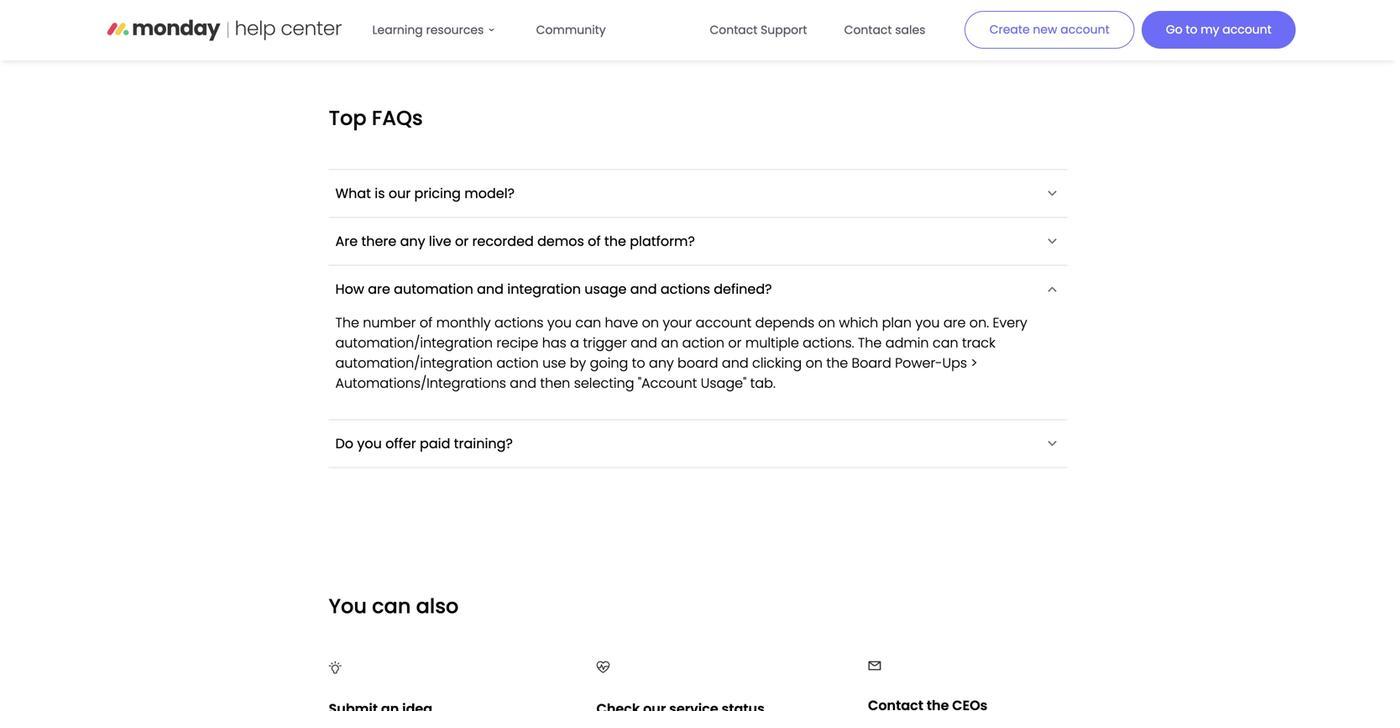 Task type: describe. For each thing, give the bounding box(es) containing it.
do
[[336, 434, 354, 453]]

and right usage
[[631, 280, 657, 299]]

multiple
[[746, 333, 800, 352]]

by
[[570, 354, 587, 373]]

recorded
[[472, 232, 534, 251]]

to inside the number of monthly actions you can have on your account depends on which plan you are on. every automation/integration recipe has a trigger and an action or multiple actions. the admin can track automation/integration action use by going to any board and clicking on the board power-ups > automations/integrations and then selecting "account usage" tab.
[[632, 354, 646, 373]]

power-
[[896, 354, 943, 373]]

contact for contact sales
[[845, 22, 893, 38]]

community
[[536, 22, 606, 38]]

2 icon image from the left
[[597, 662, 610, 674]]

the number of monthly actions you can have on your account depends on which plan you are on. every automation/integration recipe has a trigger and an action or multiple actions. the admin can track automation/integration action use by going to any board and clicking on the board power-ups > automations/integrations and then selecting "account usage" tab.
[[336, 313, 1028, 393]]

depends
[[756, 313, 815, 332]]

how are automation and integration usage and actions defined?
[[336, 280, 772, 299]]

0 vertical spatial or
[[455, 232, 469, 251]]

a
[[571, 333, 580, 352]]

board
[[852, 354, 892, 373]]

1 horizontal spatial you
[[548, 313, 572, 332]]

community link
[[526, 13, 616, 47]]

go to my account link
[[1142, 11, 1297, 49]]

integration
[[508, 280, 581, 299]]

2 horizontal spatial account
[[1223, 22, 1272, 38]]

learning resources
[[373, 22, 484, 38]]

track
[[963, 333, 996, 352]]

arrow image for are there any live or recorded demos of the platform?
[[1045, 231, 1061, 252]]

go to my account
[[1167, 22, 1272, 38]]

training?
[[454, 434, 513, 453]]

of inside the number of monthly actions you can have on your account depends on which plan you are on. every automation/integration recipe has a trigger and an action or multiple actions. the admin can track automation/integration action use by going to any board and clicking on the board power-ups > automations/integrations and then selecting "account usage" tab.
[[420, 313, 433, 332]]

top
[[329, 104, 367, 132]]

go
[[1167, 22, 1183, 38]]

the inside the number of monthly actions you can have on your account depends on which plan you are on. every automation/integration recipe has a trigger and an action or multiple actions. the admin can track automation/integration action use by going to any board and clicking on the board power-ups > automations/integrations and then selecting "account usage" tab.
[[827, 354, 849, 373]]

"account
[[638, 374, 698, 393]]

paid
[[420, 434, 451, 453]]

do you offer paid training?
[[336, 434, 513, 453]]

what
[[336, 184, 371, 203]]

tab.
[[751, 374, 776, 393]]

usage"
[[701, 374, 747, 393]]

2 automation/integration from the top
[[336, 354, 493, 373]]

offer
[[386, 434, 416, 453]]

and up "monthly"
[[477, 280, 504, 299]]

or inside the number of monthly actions you can have on your account depends on which plan you are on. every automation/integration recipe has a trigger and an action or multiple actions. the admin can track automation/integration action use by going to any board and clicking on the board power-ups > automations/integrations and then selecting "account usage" tab.
[[729, 333, 742, 352]]

create
[[990, 21, 1030, 38]]

2 horizontal spatial can
[[933, 333, 959, 352]]

demos
[[538, 232, 585, 251]]

contact support link
[[700, 13, 818, 47]]

1 automation/integration from the top
[[336, 333, 493, 352]]

0 vertical spatial the
[[336, 313, 359, 332]]

learning resources link
[[362, 13, 509, 47]]

there
[[362, 232, 397, 251]]

admin
[[886, 333, 929, 352]]

0 vertical spatial of
[[588, 232, 601, 251]]

contact sales
[[845, 22, 926, 38]]

our
[[389, 184, 411, 203]]

an
[[661, 333, 679, 352]]

defined?
[[714, 280, 772, 299]]

actions.
[[803, 333, 855, 352]]

then
[[540, 374, 571, 393]]

faqs
[[372, 104, 423, 132]]

selecting
[[574, 374, 635, 393]]

0 vertical spatial are
[[368, 280, 391, 299]]

automations/integrations
[[336, 374, 506, 393]]

any inside the number of monthly actions you can have on your account depends on which plan you are on. every automation/integration recipe has a trigger and an action or multiple actions. the admin can track automation/integration action use by going to any board and clicking on the board power-ups > automations/integrations and then selecting "account usage" tab.
[[649, 354, 674, 373]]

has
[[542, 333, 567, 352]]

going
[[590, 354, 629, 373]]

on left your
[[642, 313, 659, 332]]

and up usage"
[[722, 354, 749, 373]]

pricing
[[415, 184, 461, 203]]

my
[[1201, 22, 1220, 38]]

0 horizontal spatial action
[[497, 354, 539, 373]]

learning
[[373, 22, 423, 38]]



Task type: vqa. For each thing, say whether or not it's contained in the screenshot.
"Marketplace & developers" link
no



Task type: locate. For each thing, give the bounding box(es) containing it.
also
[[416, 593, 459, 621]]

1 vertical spatial are
[[944, 313, 966, 332]]

how
[[336, 280, 365, 299]]

create new account
[[990, 21, 1110, 38]]

you
[[329, 593, 367, 621]]

0 horizontal spatial to
[[632, 354, 646, 373]]

0 vertical spatial actions
[[661, 280, 711, 299]]

any left live
[[400, 232, 426, 251]]

2 horizontal spatial icon image
[[869, 662, 882, 671]]

your
[[663, 313, 692, 332]]

use
[[543, 354, 566, 373]]

sales
[[896, 22, 926, 38]]

1 horizontal spatial are
[[944, 313, 966, 332]]

model?
[[465, 184, 515, 203]]

new
[[1034, 21, 1058, 38]]

0 horizontal spatial or
[[455, 232, 469, 251]]

arrow image for what is our pricing model?
[[1045, 184, 1061, 204]]

are left the on.
[[944, 313, 966, 332]]

of down automation in the left top of the page
[[420, 313, 433, 332]]

the down how
[[336, 313, 359, 332]]

1 vertical spatial the
[[827, 354, 849, 373]]

contact left sales
[[845, 22, 893, 38]]

0 vertical spatial action
[[683, 333, 725, 352]]

0 horizontal spatial of
[[420, 313, 433, 332]]

you up 'has'
[[548, 313, 572, 332]]

arrow image for how are automation and integration usage and actions defined?
[[1045, 279, 1061, 299]]

are
[[336, 232, 358, 251]]

number
[[363, 313, 416, 332]]

to right going
[[632, 354, 646, 373]]

1 horizontal spatial the
[[858, 333, 882, 352]]

0 vertical spatial any
[[400, 232, 426, 251]]

account right new
[[1061, 21, 1110, 38]]

action up board
[[683, 333, 725, 352]]

icon image
[[329, 662, 342, 674], [597, 662, 610, 674], [869, 662, 882, 671]]

1 vertical spatial automation/integration
[[336, 354, 493, 373]]

1 contact from the left
[[710, 22, 758, 38]]

the up board
[[858, 333, 882, 352]]

1 arrow image from the top
[[1045, 231, 1061, 252]]

and
[[477, 280, 504, 299], [631, 280, 657, 299], [631, 333, 658, 352], [722, 354, 749, 373], [510, 374, 537, 393]]

0 horizontal spatial the
[[336, 313, 359, 332]]

0 vertical spatial arrow image
[[1045, 184, 1061, 204]]

automation
[[394, 280, 474, 299]]

resources
[[426, 22, 484, 38]]

and left then
[[510, 374, 537, 393]]

automation/integration up automations/integrations on the left of page
[[336, 354, 493, 373]]

board
[[678, 354, 719, 373]]

0 vertical spatial automation/integration
[[336, 333, 493, 352]]

0 horizontal spatial can
[[372, 593, 411, 621]]

1 horizontal spatial any
[[649, 354, 674, 373]]

0 horizontal spatial the
[[605, 232, 627, 251]]

platform?
[[630, 232, 695, 251]]

arrow image
[[1045, 231, 1061, 252], [1045, 279, 1061, 299]]

contact sales link
[[835, 13, 936, 47]]

actions up 'recipe'
[[495, 313, 544, 332]]

1 vertical spatial arrow image
[[1045, 279, 1061, 299]]

account
[[1061, 21, 1110, 38], [1223, 22, 1272, 38], [696, 313, 752, 332]]

ups
[[943, 354, 968, 373]]

recipe
[[497, 333, 539, 352]]

the left platform? on the left top of the page
[[605, 232, 627, 251]]

0 horizontal spatial any
[[400, 232, 426, 251]]

or right live
[[455, 232, 469, 251]]

are
[[368, 280, 391, 299], [944, 313, 966, 332]]

actions up your
[[661, 280, 711, 299]]

1 horizontal spatial to
[[1186, 22, 1198, 38]]

of
[[588, 232, 601, 251], [420, 313, 433, 332]]

or
[[455, 232, 469, 251], [729, 333, 742, 352]]

can up a
[[576, 313, 602, 332]]

trigger
[[583, 333, 627, 352]]

0 vertical spatial arrow image
[[1045, 231, 1061, 252]]

2 arrow image from the top
[[1045, 434, 1061, 454]]

1 horizontal spatial account
[[1061, 21, 1110, 38]]

arrow image
[[1045, 184, 1061, 204], [1045, 434, 1061, 454]]

0 horizontal spatial contact
[[710, 22, 758, 38]]

contact inside "link"
[[710, 22, 758, 38]]

1 vertical spatial can
[[933, 333, 959, 352]]

the
[[605, 232, 627, 251], [827, 354, 849, 373]]

action down 'recipe'
[[497, 354, 539, 373]]

action
[[683, 333, 725, 352], [497, 354, 539, 373]]

2 vertical spatial can
[[372, 593, 411, 621]]

support
[[761, 22, 808, 38]]

of right demos at the left of the page
[[588, 232, 601, 251]]

0 vertical spatial to
[[1186, 22, 1198, 38]]

you up admin
[[916, 313, 940, 332]]

you
[[548, 313, 572, 332], [916, 313, 940, 332], [357, 434, 382, 453]]

>
[[971, 354, 978, 373]]

can up ups at the right
[[933, 333, 959, 352]]

can right you
[[372, 593, 411, 621]]

1 vertical spatial action
[[497, 354, 539, 373]]

have
[[605, 313, 639, 332]]

actions inside the number of monthly actions you can have on your account depends on which plan you are on. every automation/integration recipe has a trigger and an action or multiple actions. the admin can track automation/integration action use by going to any board and clicking on the board power-ups > automations/integrations and then selecting "account usage" tab.
[[495, 313, 544, 332]]

1 horizontal spatial contact
[[845, 22, 893, 38]]

0 horizontal spatial you
[[357, 434, 382, 453]]

0 vertical spatial the
[[605, 232, 627, 251]]

1 arrow image from the top
[[1045, 184, 1061, 204]]

0 vertical spatial can
[[576, 313, 602, 332]]

1 horizontal spatial can
[[576, 313, 602, 332]]

any up "account
[[649, 354, 674, 373]]

account right my
[[1223, 22, 1272, 38]]

or left multiple
[[729, 333, 742, 352]]

is
[[375, 184, 385, 203]]

to right go
[[1186, 22, 1198, 38]]

clicking
[[753, 354, 802, 373]]

and left an
[[631, 333, 658, 352]]

the
[[336, 313, 359, 332], [858, 333, 882, 352]]

monday.com logo image
[[107, 13, 342, 47]]

account down the defined?
[[696, 313, 752, 332]]

0 horizontal spatial actions
[[495, 313, 544, 332]]

monthly
[[437, 313, 491, 332]]

actions
[[661, 280, 711, 299], [495, 313, 544, 332]]

2 contact from the left
[[845, 22, 893, 38]]

on
[[642, 313, 659, 332], [819, 313, 836, 332], [806, 354, 823, 373]]

any
[[400, 232, 426, 251], [649, 354, 674, 373]]

1 horizontal spatial of
[[588, 232, 601, 251]]

1 horizontal spatial actions
[[661, 280, 711, 299]]

what is our pricing model?
[[336, 184, 515, 203]]

1 vertical spatial the
[[858, 333, 882, 352]]

on.
[[970, 313, 990, 332]]

usage
[[585, 280, 627, 299]]

contact for contact support
[[710, 22, 758, 38]]

1 vertical spatial arrow image
[[1045, 434, 1061, 454]]

are right how
[[368, 280, 391, 299]]

on down actions.
[[806, 354, 823, 373]]

are there any live or recorded demos of the platform?
[[336, 232, 695, 251]]

1 vertical spatial of
[[420, 313, 433, 332]]

3 icon image from the left
[[869, 662, 882, 671]]

1 horizontal spatial icon image
[[597, 662, 610, 674]]

arrow image for do you offer paid training?
[[1045, 434, 1061, 454]]

top faqs
[[329, 104, 423, 132]]

1 vertical spatial to
[[632, 354, 646, 373]]

1 vertical spatial actions
[[495, 313, 544, 332]]

which
[[840, 313, 879, 332]]

1 horizontal spatial action
[[683, 333, 725, 352]]

to
[[1186, 22, 1198, 38], [632, 354, 646, 373]]

0 horizontal spatial icon image
[[329, 662, 342, 674]]

on up actions.
[[819, 313, 836, 332]]

contact left support
[[710, 22, 758, 38]]

1 horizontal spatial the
[[827, 354, 849, 373]]

live
[[429, 232, 452, 251]]

plan
[[883, 313, 912, 332]]

0 horizontal spatial are
[[368, 280, 391, 299]]

you right the do
[[357, 434, 382, 453]]

are inside the number of monthly actions you can have on your account depends on which plan you are on. every automation/integration recipe has a trigger and an action or multiple actions. the admin can track automation/integration action use by going to any board and clicking on the board power-ups > automations/integrations and then selecting "account usage" tab.
[[944, 313, 966, 332]]

the down actions.
[[827, 354, 849, 373]]

2 horizontal spatial you
[[916, 313, 940, 332]]

automation/integration
[[336, 333, 493, 352], [336, 354, 493, 373]]

1 horizontal spatial or
[[729, 333, 742, 352]]

contact
[[710, 22, 758, 38], [845, 22, 893, 38]]

2 arrow image from the top
[[1045, 279, 1061, 299]]

0 horizontal spatial account
[[696, 313, 752, 332]]

you can also
[[329, 593, 459, 621]]

1 vertical spatial any
[[649, 354, 674, 373]]

every
[[993, 313, 1028, 332]]

automation/integration down number
[[336, 333, 493, 352]]

1 vertical spatial or
[[729, 333, 742, 352]]

account inside the number of monthly actions you can have on your account depends on which plan you are on. every automation/integration recipe has a trigger and an action or multiple actions. the admin can track automation/integration action use by going to any board and clicking on the board power-ups > automations/integrations and then selecting "account usage" tab.
[[696, 313, 752, 332]]

can
[[576, 313, 602, 332], [933, 333, 959, 352], [372, 593, 411, 621]]

contact support
[[710, 22, 808, 38]]

1 icon image from the left
[[329, 662, 342, 674]]

contact inside 'link'
[[845, 22, 893, 38]]

create new account link
[[965, 11, 1135, 49]]



